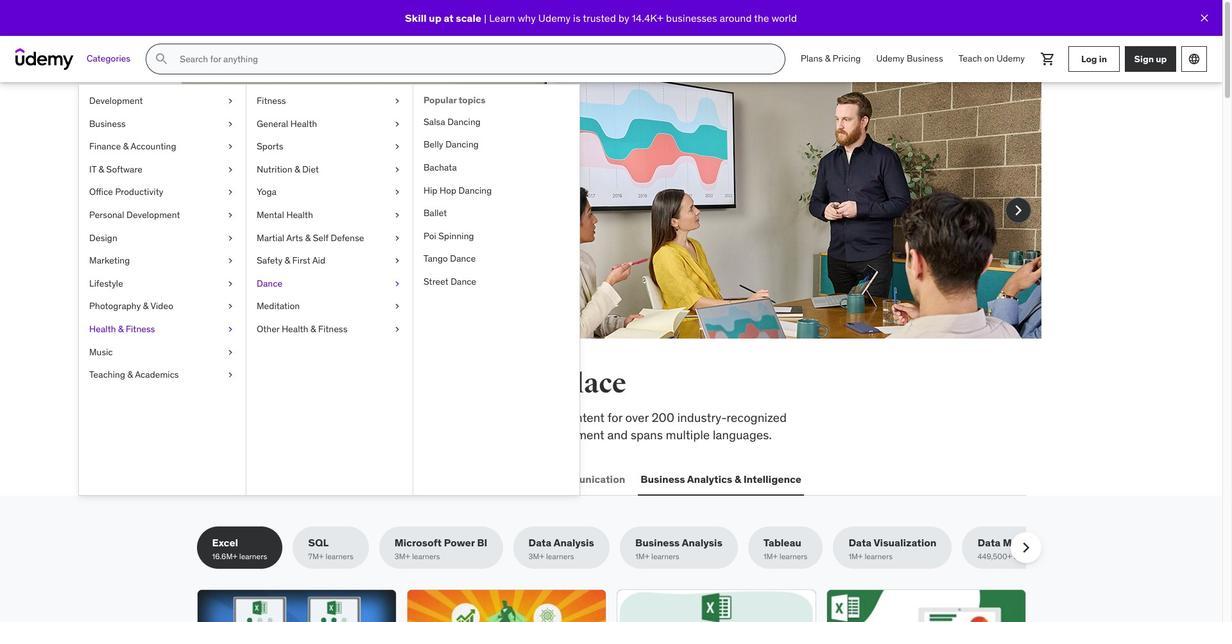 Task type: describe. For each thing, give the bounding box(es) containing it.
teach
[[959, 53, 982, 64]]

udemy inside udemy business link
[[876, 53, 905, 64]]

teaching & academics link
[[79, 364, 246, 387]]

salsa dancing link
[[413, 111, 579, 134]]

music link
[[79, 341, 246, 364]]

music
[[89, 346, 113, 358]]

dancing inside hip hop dancing link
[[459, 185, 492, 196]]

fitness link
[[246, 90, 413, 113]]

why for scale
[[518, 11, 536, 24]]

data visualization 1m+ learners
[[849, 537, 937, 562]]

plans & pricing
[[801, 53, 861, 64]]

analytics
[[687, 473, 732, 486]]

& for diet
[[294, 163, 300, 175]]

covering critical workplace skills to technical topics, including prep content for over 200 industry-recognized certifications, our catalog supports well-rounded professional development and spans multiple languages.
[[197, 410, 787, 443]]

development inside development link
[[89, 95, 143, 107]]

poi
[[424, 230, 436, 242]]

learners inside business analysis 1m+ learners
[[651, 552, 679, 562]]

3m+ inside microsoft power bi 3m+ learners
[[395, 552, 410, 562]]

yoga
[[257, 186, 277, 198]]

learners inside microsoft power bi 3m+ learners
[[412, 552, 440, 562]]

learners inside data modeling 449,500+ learners
[[1014, 552, 1042, 562]]

teams
[[339, 164, 401, 191]]

accounting
[[131, 141, 176, 152]]

xsmall image for photography & video
[[225, 301, 236, 313]]

development for web
[[224, 473, 289, 486]]

dance for tango dance
[[450, 253, 476, 265]]

2 horizontal spatial fitness
[[318, 323, 347, 335]]

productivity
[[115, 186, 163, 198]]

critical
[[248, 410, 285, 425]]

xsmall image for dance
[[392, 278, 402, 290]]

lifestyle
[[89, 278, 123, 289]]

trusted
[[583, 11, 616, 24]]

dance link
[[246, 273, 413, 295]]

finance & accounting link
[[79, 136, 246, 158]]

health & fitness
[[89, 323, 155, 335]]

sql
[[308, 537, 329, 549]]

categories button
[[79, 44, 138, 74]]

general health
[[257, 118, 317, 129]]

marketing
[[89, 255, 130, 266]]

dance element
[[413, 85, 579, 495]]

log
[[1081, 53, 1097, 65]]

photography & video link
[[79, 295, 246, 318]]

diet
[[302, 163, 319, 175]]

topics,
[[443, 410, 479, 425]]

why for anything
[[267, 196, 288, 211]]

belly dancing link
[[413, 134, 579, 157]]

business for business analytics & intelligence
[[641, 473, 685, 486]]

intelligence
[[744, 473, 801, 486]]

xsmall image for fitness
[[392, 95, 402, 108]]

learners inside data analysis 3m+ learners
[[546, 552, 574, 562]]

business for business
[[89, 118, 126, 129]]

carousel element
[[181, 82, 1041, 370]]

7m+
[[308, 552, 324, 562]]

development
[[533, 427, 604, 443]]

it & software
[[89, 163, 142, 175]]

ballet link
[[413, 202, 579, 225]]

log in
[[1081, 53, 1107, 65]]

yoga link
[[246, 181, 413, 204]]

over
[[625, 410, 649, 425]]

meditation link
[[246, 295, 413, 318]]

all the skills you need in one place
[[197, 368, 626, 400]]

learn
[[489, 11, 515, 24]]

analysis for business analysis
[[682, 537, 722, 549]]

business.
[[310, 213, 363, 228]]

a
[[294, 248, 299, 261]]

teach on udemy
[[959, 53, 1025, 64]]

learn
[[467, 196, 494, 211]]

photography & video
[[89, 301, 173, 312]]

xsmall image for personal development
[[225, 209, 236, 222]]

tango dance
[[424, 253, 476, 265]]

at
[[444, 11, 454, 24]]

aid
[[312, 255, 325, 266]]

it
[[89, 163, 96, 175]]

0 horizontal spatial the
[[239, 368, 280, 400]]

is
[[573, 11, 581, 24]]

& for fitness
[[118, 323, 124, 335]]

sign
[[1134, 53, 1154, 65]]

microsoft
[[395, 537, 442, 549]]

sql 7m+ learners
[[308, 537, 353, 562]]

data modeling 449,500+ learners
[[978, 537, 1049, 562]]

general
[[257, 118, 288, 129]]

1m+ for business analysis
[[635, 552, 650, 562]]

data for data modeling
[[978, 537, 1001, 549]]

|
[[484, 11, 487, 24]]

& inside other health & fitness link
[[310, 323, 316, 335]]

& for pricing
[[825, 53, 830, 64]]

it & software link
[[79, 158, 246, 181]]

microsoft power bi 3m+ learners
[[395, 537, 487, 562]]

data for data visualization
[[849, 537, 872, 549]]

1m+ inside tableau 1m+ learners
[[763, 552, 778, 562]]

personal
[[89, 209, 124, 221]]

safety & first aid link
[[246, 250, 413, 273]]

to inside build ready-for- anything teams see why leading organizations choose to learn with udemy business.
[[453, 196, 464, 211]]

excel 16.6m+ learners
[[212, 537, 267, 562]]

0 vertical spatial skills
[[285, 368, 355, 400]]

belly
[[424, 139, 443, 150]]

for-
[[368, 138, 406, 165]]

xsmall image for sports
[[392, 141, 402, 153]]

development link
[[79, 90, 246, 113]]

bachata
[[424, 162, 457, 173]]

on
[[984, 53, 994, 64]]

& for first
[[285, 255, 290, 266]]

communication button
[[545, 464, 628, 495]]

around
[[720, 11, 752, 24]]

excel
[[212, 537, 238, 549]]

business for business analysis 1m+ learners
[[635, 537, 680, 549]]

tango dance link
[[413, 248, 579, 271]]

poi spinning
[[424, 230, 474, 242]]

& inside martial arts & self defense link
[[305, 232, 311, 244]]

hip hop dancing link
[[413, 179, 579, 202]]

recognized
[[727, 410, 787, 425]]

xsmall image for finance & accounting
[[225, 141, 236, 153]]

teaching & academics
[[89, 369, 179, 381]]

catalog
[[294, 427, 334, 443]]



Task type: locate. For each thing, give the bounding box(es) containing it.
business inside udemy business link
[[907, 53, 943, 64]]

personal development link
[[79, 204, 246, 227]]

popular topics
[[424, 94, 485, 106]]

next image inside topic filters 'element'
[[1015, 538, 1036, 558]]

1 learners from the left
[[239, 552, 267, 562]]

0 horizontal spatial 1m+
[[635, 552, 650, 562]]

development down office productivity link at the top of page
[[126, 209, 180, 221]]

poi spinning link
[[413, 225, 579, 248]]

& left a
[[285, 255, 290, 266]]

1 vertical spatial the
[[239, 368, 280, 400]]

shopping cart with 0 items image
[[1040, 51, 1056, 67]]

1 vertical spatial skills
[[347, 410, 374, 425]]

1 vertical spatial next image
[[1015, 538, 1036, 558]]

spinning
[[438, 230, 474, 242]]

leading
[[291, 196, 331, 211]]

xsmall image
[[392, 95, 402, 108], [225, 118, 236, 130], [392, 118, 402, 130], [225, 141, 236, 153], [392, 163, 402, 176], [225, 209, 236, 222], [392, 209, 402, 222], [225, 232, 236, 245], [392, 232, 402, 245], [392, 255, 402, 267], [392, 278, 402, 290], [225, 323, 236, 336], [392, 323, 402, 336], [225, 369, 236, 382]]

workplace
[[288, 410, 344, 425]]

dancing inside belly dancing link
[[445, 139, 479, 150]]

& inside "business analytics & intelligence" button
[[735, 473, 741, 486]]

& inside nutrition & diet 'link'
[[294, 163, 300, 175]]

1 horizontal spatial up
[[1156, 53, 1167, 65]]

xsmall image inside health & fitness link
[[225, 323, 236, 336]]

0 horizontal spatial in
[[478, 368, 503, 400]]

close image
[[1198, 12, 1211, 24]]

1 vertical spatial dancing
[[445, 139, 479, 150]]

with
[[243, 213, 266, 228]]

log in link
[[1068, 46, 1120, 72]]

bi
[[477, 537, 487, 549]]

& left self
[[305, 232, 311, 244]]

build ready-for- anything teams see why leading organizations choose to learn with udemy business.
[[243, 138, 494, 228]]

1 horizontal spatial 3m+
[[528, 552, 544, 562]]

xsmall image inside finance & accounting link
[[225, 141, 236, 153]]

xsmall image inside sports link
[[392, 141, 402, 153]]

xsmall image inside nutrition & diet 'link'
[[392, 163, 402, 176]]

up left at
[[429, 11, 441, 24]]

web
[[199, 473, 221, 486]]

defense
[[331, 232, 364, 244]]

design
[[89, 232, 117, 244]]

xsmall image inside yoga link
[[392, 186, 402, 199]]

& right finance
[[123, 141, 129, 152]]

marketing link
[[79, 250, 246, 273]]

health for other health & fitness
[[282, 323, 308, 335]]

hip hop dancing
[[424, 185, 492, 196]]

0 horizontal spatial why
[[267, 196, 288, 211]]

dancing for belly dancing
[[445, 139, 479, 150]]

topic filters element
[[197, 527, 1064, 569]]

2 horizontal spatial data
[[978, 537, 1001, 549]]

xsmall image left choose
[[392, 209, 402, 222]]

xsmall image inside it & software link
[[225, 163, 236, 176]]

xsmall image for it & software
[[225, 163, 236, 176]]

& inside photography & video "link"
[[143, 301, 148, 312]]

0 horizontal spatial analysis
[[554, 537, 594, 549]]

2 horizontal spatial 1m+
[[849, 552, 863, 562]]

to left learn
[[453, 196, 464, 211]]

0 horizontal spatial up
[[429, 11, 441, 24]]

xsmall image for nutrition & diet
[[392, 163, 402, 176]]

& inside it & software link
[[99, 163, 104, 175]]

dance for street dance
[[451, 276, 476, 287]]

street
[[424, 276, 448, 287]]

1 data from the left
[[528, 537, 552, 549]]

& inside plans & pricing link
[[825, 53, 830, 64]]

xsmall image for design
[[225, 232, 236, 245]]

why inside build ready-for- anything teams see why leading organizations choose to learn with udemy business.
[[267, 196, 288, 211]]

data inside data visualization 1m+ learners
[[849, 537, 872, 549]]

xsmall image
[[225, 95, 236, 108], [392, 141, 402, 153], [225, 163, 236, 176], [225, 186, 236, 199], [392, 186, 402, 199], [225, 255, 236, 267], [225, 278, 236, 290], [225, 301, 236, 313], [392, 301, 402, 313], [225, 346, 236, 359]]

request a demo link
[[243, 239, 337, 270]]

skills up workplace
[[285, 368, 355, 400]]

development right the web at the left
[[224, 473, 289, 486]]

xsmall image left sports
[[225, 141, 236, 153]]

teach on udemy link
[[951, 44, 1032, 74]]

xsmall image inside teaching & academics link
[[225, 369, 236, 382]]

data left visualization
[[849, 537, 872, 549]]

academics
[[135, 369, 179, 381]]

& left video
[[143, 301, 148, 312]]

xsmall image for marketing
[[225, 255, 236, 267]]

salsa dancing
[[424, 116, 481, 128]]

to inside covering critical workplace skills to technical topics, including prep content for over 200 industry-recognized certifications, our catalog supports well-rounded professional development and spans multiple languages.
[[377, 410, 388, 425]]

sign up
[[1134, 53, 1167, 65]]

1m+ inside business analysis 1m+ learners
[[635, 552, 650, 562]]

dancing down topics
[[447, 116, 481, 128]]

2 3m+ from the left
[[528, 552, 544, 562]]

xsmall image inside design link
[[225, 232, 236, 245]]

& down meditation link
[[310, 323, 316, 335]]

xsmall image inside safety & first aid link
[[392, 255, 402, 267]]

xsmall image for teaching & academics
[[225, 369, 236, 382]]

street dance link
[[413, 271, 579, 294]]

mental health
[[257, 209, 313, 221]]

xsmall image inside dance link
[[392, 278, 402, 290]]

16.6m+
[[212, 552, 237, 562]]

leadership button
[[395, 464, 455, 495]]

data up the 449,500+
[[978, 537, 1001, 549]]

udemy business
[[876, 53, 943, 64]]

xsmall image for other health & fitness
[[392, 323, 402, 336]]

1 horizontal spatial analysis
[[682, 537, 722, 549]]

xsmall image inside martial arts & self defense link
[[392, 232, 402, 245]]

the left world
[[754, 11, 769, 24]]

0 horizontal spatial fitness
[[126, 323, 155, 335]]

xsmall image inside photography & video "link"
[[225, 301, 236, 313]]

1 vertical spatial in
[[478, 368, 503, 400]]

& inside finance & accounting link
[[123, 141, 129, 152]]

data right bi on the bottom left of page
[[528, 537, 552, 549]]

next image for carousel 'element'
[[1008, 200, 1028, 221]]

learners inside excel 16.6m+ learners
[[239, 552, 267, 562]]

1 vertical spatial why
[[267, 196, 288, 211]]

xsmall image for safety & first aid
[[392, 255, 402, 267]]

0 vertical spatial why
[[518, 11, 536, 24]]

analysis for data analysis
[[554, 537, 594, 549]]

3 learners from the left
[[412, 552, 440, 562]]

data for data analysis
[[528, 537, 552, 549]]

& right teaching
[[127, 369, 133, 381]]

popular
[[424, 94, 457, 106]]

3m+
[[395, 552, 410, 562], [528, 552, 544, 562]]

submit search image
[[154, 51, 170, 67]]

xsmall image inside fitness link
[[392, 95, 402, 108]]

4 learners from the left
[[546, 552, 574, 562]]

xsmall image inside development link
[[225, 95, 236, 108]]

learners
[[239, 552, 267, 562], [326, 552, 353, 562], [412, 552, 440, 562], [546, 552, 574, 562], [651, 552, 679, 562], [780, 552, 808, 562], [865, 552, 893, 562], [1014, 552, 1042, 562]]

ready-
[[303, 138, 368, 165]]

xsmall image for music
[[225, 346, 236, 359]]

udemy up the arts
[[269, 213, 307, 228]]

7 learners from the left
[[865, 552, 893, 562]]

data inside data analysis 3m+ learners
[[528, 537, 552, 549]]

in right 'log'
[[1099, 53, 1107, 65]]

data
[[528, 537, 552, 549], [849, 537, 872, 549], [978, 537, 1001, 549]]

6 learners from the left
[[780, 552, 808, 562]]

request a demo
[[251, 248, 329, 261]]

3 data from the left
[[978, 537, 1001, 549]]

leadership
[[398, 473, 452, 486]]

plans & pricing link
[[793, 44, 869, 74]]

data analysis 3m+ learners
[[528, 537, 594, 562]]

& down photography
[[118, 323, 124, 335]]

1 vertical spatial up
[[1156, 53, 1167, 65]]

3 1m+ from the left
[[849, 552, 863, 562]]

design link
[[79, 227, 246, 250]]

& inside teaching & academics link
[[127, 369, 133, 381]]

data inside data modeling 449,500+ learners
[[978, 537, 1001, 549]]

dance
[[450, 253, 476, 265], [451, 276, 476, 287], [257, 278, 282, 289]]

health for mental health
[[286, 209, 313, 221]]

udemy inside build ready-for- anything teams see why leading organizations choose to learn with udemy business.
[[269, 213, 307, 228]]

xsmall image inside lifestyle link
[[225, 278, 236, 290]]

& left diet
[[294, 163, 300, 175]]

hop
[[440, 185, 456, 196]]

1 horizontal spatial 1m+
[[763, 552, 778, 562]]

xsmall image inside business "link"
[[225, 118, 236, 130]]

xsmall image inside the personal development link
[[225, 209, 236, 222]]

0 vertical spatial up
[[429, 11, 441, 24]]

web development
[[199, 473, 289, 486]]

xsmall image left with
[[225, 209, 236, 222]]

development inside web development button
[[224, 473, 289, 486]]

why right see
[[267, 196, 288, 211]]

0 vertical spatial in
[[1099, 53, 1107, 65]]

1 horizontal spatial in
[[1099, 53, 1107, 65]]

& inside health & fitness link
[[118, 323, 124, 335]]

udemy right pricing
[[876, 53, 905, 64]]

prep
[[535, 410, 560, 425]]

next image for topic filters 'element'
[[1015, 538, 1036, 558]]

in up including
[[478, 368, 503, 400]]

dance down "spinning"
[[450, 253, 476, 265]]

finance
[[89, 141, 121, 152]]

dancing inside salsa dancing link
[[447, 116, 481, 128]]

business inside "business analytics & intelligence" button
[[641, 473, 685, 486]]

dancing for salsa dancing
[[447, 116, 481, 128]]

industry-
[[677, 410, 727, 425]]

2 1m+ from the left
[[763, 552, 778, 562]]

xsmall image left the other
[[225, 323, 236, 336]]

up right sign at top right
[[1156, 53, 1167, 65]]

development
[[89, 95, 143, 107], [126, 209, 180, 221], [224, 473, 289, 486]]

office productivity link
[[79, 181, 246, 204]]

why right learn
[[518, 11, 536, 24]]

xsmall image for lifestyle
[[225, 278, 236, 290]]

xsmall image for martial arts & self defense
[[392, 232, 402, 245]]

personal development
[[89, 209, 180, 221]]

up inside 'link'
[[1156, 53, 1167, 65]]

dance inside 'link'
[[450, 253, 476, 265]]

xsmall image up all the skills you need in one place
[[392, 323, 402, 336]]

xsmall image for development
[[225, 95, 236, 108]]

health right the other
[[282, 323, 308, 335]]

3m+ inside data analysis 3m+ learners
[[528, 552, 544, 562]]

1 analysis from the left
[[554, 537, 594, 549]]

development for personal
[[126, 209, 180, 221]]

2 vertical spatial development
[[224, 473, 289, 486]]

office productivity
[[89, 186, 163, 198]]

xsmall image for meditation
[[392, 301, 402, 313]]

xsmall image up 'covering'
[[225, 369, 236, 382]]

xsmall image inside meditation link
[[392, 301, 402, 313]]

fitness down meditation link
[[318, 323, 347, 335]]

to up 'supports'
[[377, 410, 388, 425]]

xsmall image inside 'marketing' link
[[225, 255, 236, 267]]

sign up link
[[1125, 46, 1176, 72]]

learners inside sql 7m+ learners
[[326, 552, 353, 562]]

analysis inside business analysis 1m+ learners
[[682, 537, 722, 549]]

and
[[607, 427, 628, 443]]

fitness up general
[[257, 95, 286, 107]]

development down categories dropdown button
[[89, 95, 143, 107]]

xsmall image left tango
[[392, 255, 402, 267]]

xsmall image for general health
[[392, 118, 402, 130]]

business inside business analysis 1m+ learners
[[635, 537, 680, 549]]

dancing right hop
[[459, 185, 492, 196]]

449,500+
[[978, 552, 1012, 562]]

salsa
[[424, 116, 445, 128]]

udemy image
[[15, 48, 74, 70]]

xsmall image up for-
[[392, 118, 402, 130]]

0 horizontal spatial 3m+
[[395, 552, 410, 562]]

xsmall image left popular
[[392, 95, 402, 108]]

fitness
[[257, 95, 286, 107], [126, 323, 155, 335], [318, 323, 347, 335]]

technical
[[391, 410, 440, 425]]

udemy left the 'is'
[[538, 11, 571, 24]]

visualization
[[874, 537, 937, 549]]

martial arts & self defense
[[257, 232, 364, 244]]

skills up 'supports'
[[347, 410, 374, 425]]

xsmall image inside 'mental health' link
[[392, 209, 402, 222]]

certifications,
[[197, 427, 271, 443]]

1m+ inside data visualization 1m+ learners
[[849, 552, 863, 562]]

xsmall image for mental health
[[392, 209, 402, 222]]

2 learners from the left
[[326, 552, 353, 562]]

udemy right on
[[997, 53, 1025, 64]]

fitness down photography & video
[[126, 323, 155, 335]]

choose a language image
[[1188, 53, 1201, 65]]

xsmall image left general
[[225, 118, 236, 130]]

request
[[251, 248, 291, 261]]

xsmall image left poi in the left of the page
[[392, 232, 402, 245]]

& right analytics
[[735, 473, 741, 486]]

0 vertical spatial next image
[[1008, 200, 1028, 221]]

business
[[907, 53, 943, 64], [89, 118, 126, 129], [641, 473, 685, 486], [635, 537, 680, 549]]

1 horizontal spatial fitness
[[257, 95, 286, 107]]

1 horizontal spatial why
[[518, 11, 536, 24]]

xsmall image left martial
[[225, 232, 236, 245]]

content
[[563, 410, 605, 425]]

tango
[[424, 253, 448, 265]]

development inside the personal development link
[[126, 209, 180, 221]]

dancing down salsa dancing
[[445, 139, 479, 150]]

& for video
[[143, 301, 148, 312]]

1 horizontal spatial data
[[849, 537, 872, 549]]

for
[[608, 410, 622, 425]]

xsmall image up organizations
[[392, 163, 402, 176]]

analysis inside data analysis 3m+ learners
[[554, 537, 594, 549]]

organizations
[[334, 196, 408, 211]]

next image inside carousel 'element'
[[1008, 200, 1028, 221]]

place
[[559, 368, 626, 400]]

office
[[89, 186, 113, 198]]

& for accounting
[[123, 141, 129, 152]]

xsmall image inside the general health link
[[392, 118, 402, 130]]

health right general
[[290, 118, 317, 129]]

health up music
[[89, 323, 116, 335]]

8 learners from the left
[[1014, 552, 1042, 562]]

xsmall image for business
[[225, 118, 236, 130]]

& for academics
[[127, 369, 133, 381]]

business link
[[79, 113, 246, 136]]

1 horizontal spatial the
[[754, 11, 769, 24]]

health up the arts
[[286, 209, 313, 221]]

xsmall image left street
[[392, 278, 402, 290]]

pricing
[[833, 53, 861, 64]]

business inside business "link"
[[89, 118, 126, 129]]

& inside safety & first aid link
[[285, 255, 290, 266]]

learners inside tableau 1m+ learners
[[780, 552, 808, 562]]

2 data from the left
[[849, 537, 872, 549]]

2 analysis from the left
[[682, 537, 722, 549]]

build
[[243, 138, 299, 165]]

1 3m+ from the left
[[395, 552, 410, 562]]

xsmall image for office productivity
[[225, 186, 236, 199]]

0 horizontal spatial data
[[528, 537, 552, 549]]

xsmall image inside music link
[[225, 346, 236, 359]]

teaching
[[89, 369, 125, 381]]

learners inside data visualization 1m+ learners
[[865, 552, 893, 562]]

1 horizontal spatial to
[[453, 196, 464, 211]]

next image
[[1008, 200, 1028, 221], [1015, 538, 1036, 558]]

1m+ for data visualization
[[849, 552, 863, 562]]

0 vertical spatial to
[[453, 196, 464, 211]]

choose
[[411, 196, 450, 211]]

dance down tango dance
[[451, 276, 476, 287]]

& right it
[[99, 163, 104, 175]]

hip
[[424, 185, 437, 196]]

xsmall image inside other health & fitness link
[[392, 323, 402, 336]]

self
[[313, 232, 328, 244]]

up for skill
[[429, 11, 441, 24]]

& for software
[[99, 163, 104, 175]]

udemy inside teach on udemy link
[[997, 53, 1025, 64]]

1 vertical spatial to
[[377, 410, 388, 425]]

dance down safety
[[257, 278, 282, 289]]

all
[[197, 368, 235, 400]]

skills inside covering critical workplace skills to technical topics, including prep content for over 200 industry-recognized certifications, our catalog supports well-rounded professional development and spans multiple languages.
[[347, 410, 374, 425]]

xsmall image inside office productivity link
[[225, 186, 236, 199]]

1 vertical spatial development
[[126, 209, 180, 221]]

martial
[[257, 232, 284, 244]]

health for general health
[[290, 118, 317, 129]]

the up critical
[[239, 368, 280, 400]]

0 vertical spatial dancing
[[447, 116, 481, 128]]

nutrition & diet link
[[246, 158, 413, 181]]

5 learners from the left
[[651, 552, 679, 562]]

other health & fitness link
[[246, 318, 413, 341]]

xsmall image for health & fitness
[[225, 323, 236, 336]]

1 1m+ from the left
[[635, 552, 650, 562]]

other health & fitness
[[257, 323, 347, 335]]

0 vertical spatial development
[[89, 95, 143, 107]]

0 horizontal spatial to
[[377, 410, 388, 425]]

0 vertical spatial the
[[754, 11, 769, 24]]

1m+
[[635, 552, 650, 562], [763, 552, 778, 562], [849, 552, 863, 562]]

scale
[[456, 11, 481, 24]]

mental
[[257, 209, 284, 221]]

xsmall image for yoga
[[392, 186, 402, 199]]

up for sign
[[1156, 53, 1167, 65]]

2 vertical spatial dancing
[[459, 185, 492, 196]]

you
[[360, 368, 406, 400]]

& right plans
[[825, 53, 830, 64]]

tableau
[[763, 537, 801, 549]]

bachata link
[[413, 157, 579, 179]]

Search for anything text field
[[177, 48, 769, 70]]

finance & accounting
[[89, 141, 176, 152]]



Task type: vqa. For each thing, say whether or not it's contained in the screenshot.
xsmall icon within the DANCE link
yes



